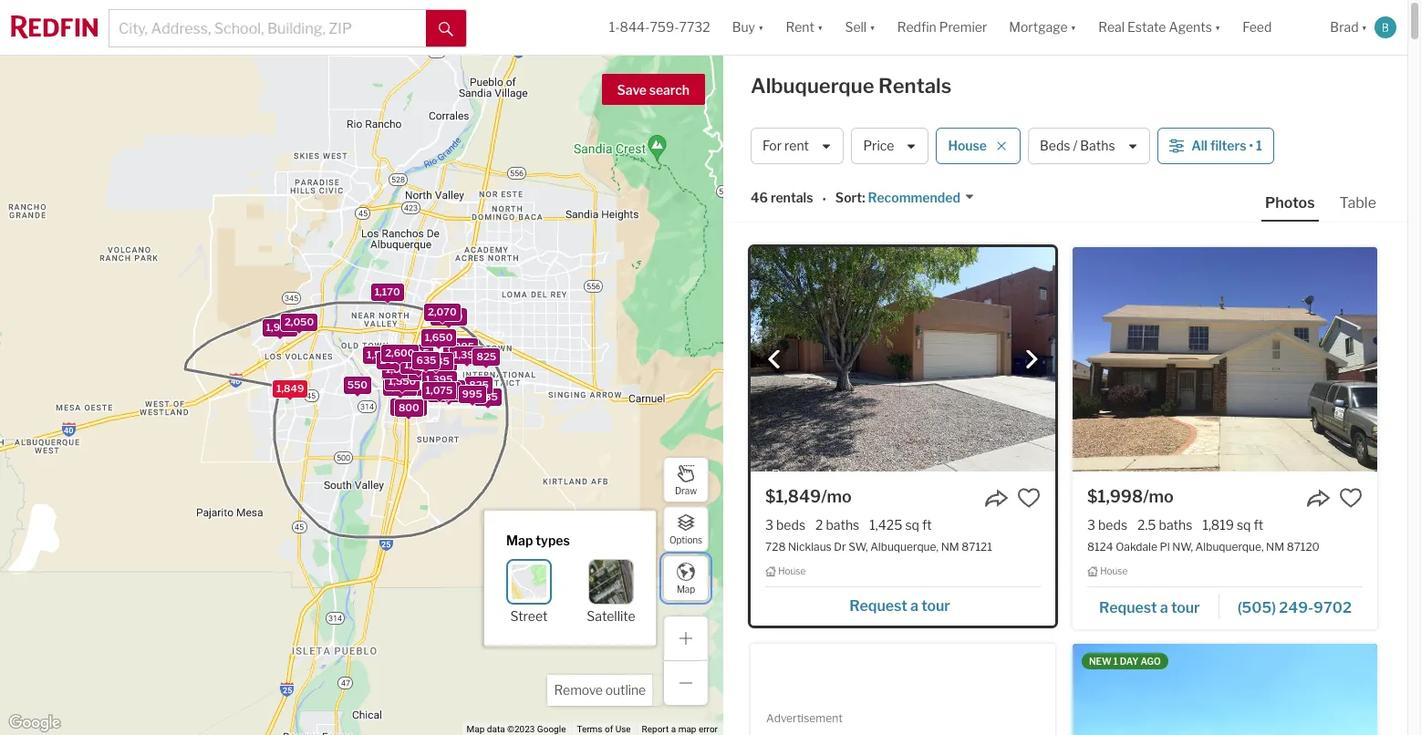 Task type: vqa. For each thing, say whether or not it's contained in the screenshot.
slide 1 dot icon
no



Task type: describe. For each thing, give the bounding box(es) containing it.
0 horizontal spatial 995
[[409, 346, 429, 359]]

favorite button image for $1,998 /mo
[[1339, 486, 1363, 510]]

(505) 249-9702
[[1238, 599, 1352, 617]]

street
[[511, 609, 548, 624]]

9702
[[1314, 599, 1352, 617]]

625
[[426, 354, 446, 367]]

favorite button checkbox
[[1017, 486, 1041, 510]]

• for all filters • 1
[[1250, 138, 1254, 154]]

sell ▾ button
[[834, 0, 887, 55]]

1 horizontal spatial request a tour button
[[1088, 593, 1220, 620]]

sell ▾
[[845, 20, 876, 35]]

1,075
[[425, 384, 453, 397]]

next button image
[[1023, 351, 1041, 369]]

1,998
[[266, 321, 293, 334]]

0 vertical spatial 825
[[476, 350, 496, 363]]

1 horizontal spatial 2,550
[[433, 310, 463, 323]]

all filters • 1 button
[[1158, 128, 1275, 164]]

46 rentals •
[[751, 190, 827, 207]]

map button
[[663, 556, 709, 601]]

$1,849 /mo
[[766, 487, 852, 506]]

oakdale
[[1116, 540, 1158, 554]]

error
[[699, 725, 718, 735]]

user photo image
[[1375, 16, 1397, 38]]

map for map data ©2023 google
[[467, 725, 485, 735]]

1,595
[[425, 356, 453, 368]]

nw,
[[1173, 540, 1194, 554]]

1-844-759-7732
[[609, 20, 711, 35]]

1,185
[[407, 358, 433, 371]]

3 beds for $1,849 /mo
[[766, 517, 806, 533]]

7732
[[679, 20, 711, 35]]

759-
[[650, 20, 679, 35]]

redfin premier
[[898, 20, 988, 35]]

8124 oakdale pl nw, albuquerque, nm 87120
[[1088, 540, 1320, 554]]

1 inside all filters • 1 button
[[1256, 138, 1263, 154]]

save
[[617, 82, 647, 98]]

1,100
[[387, 380, 413, 393]]

advertisement
[[766, 712, 843, 725]]

photo of 728 nicklaus dr sw, albuquerque, nm 87121 image
[[751, 247, 1056, 472]]

remove house image
[[996, 141, 1007, 151]]

2,070
[[427, 305, 456, 318]]

agents
[[1169, 20, 1213, 35]]

▾ for sell ▾
[[870, 20, 876, 35]]

house for $1,849 /mo
[[778, 566, 806, 577]]

46
[[751, 190, 768, 206]]

▾ inside 'dropdown button'
[[1215, 20, 1221, 35]]

:
[[862, 190, 865, 206]]

real estate agents ▾
[[1099, 20, 1221, 35]]

sell ▾ button
[[845, 0, 876, 55]]

/
[[1074, 138, 1078, 154]]

1 horizontal spatial 2
[[431, 386, 438, 399]]

terms of use
[[577, 725, 631, 735]]

970
[[441, 382, 461, 395]]

redfin
[[898, 20, 937, 35]]

1 vertical spatial 825
[[469, 378, 489, 391]]

map types
[[506, 533, 570, 548]]

photos button
[[1262, 193, 1336, 222]]

photo of 1720 rosewood ave nw, albuquerque, nm 87120 image
[[1073, 644, 1378, 735]]

albuquerque, for $1,998 /mo
[[1196, 540, 1264, 554]]

real estate agents ▾ button
[[1088, 0, 1232, 55]]

rent ▾
[[786, 20, 823, 35]]

▾ for rent ▾
[[818, 20, 823, 35]]

1,425
[[870, 517, 903, 533]]

nm for $1,998 /mo
[[1267, 540, 1285, 554]]

2,400
[[389, 347, 419, 360]]

0 vertical spatial units
[[388, 354, 413, 367]]

1,170
[[374, 285, 400, 298]]

0 horizontal spatial 2 units
[[380, 354, 413, 367]]

premier
[[940, 20, 988, 35]]

2 baths
[[816, 517, 860, 533]]

1 vertical spatial units
[[440, 386, 465, 399]]

previous button image
[[766, 351, 784, 369]]

2 horizontal spatial a
[[1161, 599, 1169, 617]]

0 horizontal spatial 1
[[1114, 656, 1118, 667]]

remove outline
[[554, 683, 646, 698]]

1 horizontal spatial tour
[[1172, 599, 1200, 617]]

buy ▾
[[732, 20, 764, 35]]

map region
[[0, 0, 792, 735]]

1,650
[[425, 331, 452, 344]]

brad
[[1331, 20, 1359, 35]]

map
[[679, 725, 697, 735]]

map for map
[[677, 584, 695, 594]]

850
[[425, 372, 445, 385]]

baths for $1,998 /mo
[[1159, 517, 1193, 533]]

for rent
[[763, 138, 809, 154]]

satellite
[[587, 609, 636, 624]]

1 vertical spatial 995
[[462, 387, 482, 400]]

249-
[[1280, 599, 1314, 617]]

/mo for $1,849
[[821, 487, 852, 506]]

1,285
[[447, 340, 474, 353]]

save search
[[617, 82, 690, 98]]

save search button
[[602, 74, 705, 105]]

sort
[[836, 190, 862, 206]]

844-
[[620, 20, 650, 35]]

beds / baths
[[1040, 138, 1116, 154]]

brad ▾
[[1331, 20, 1368, 35]]

(505) 249-9702 link
[[1220, 591, 1363, 622]]

table
[[1340, 194, 1377, 212]]

real
[[1099, 20, 1125, 35]]

728 nicklaus dr sw, albuquerque, nm 87121
[[766, 540, 993, 554]]

types
[[536, 533, 570, 548]]

▾ for brad ▾
[[1362, 20, 1368, 35]]

▾ for buy ▾
[[758, 20, 764, 35]]

dialog containing map types
[[485, 511, 656, 646]]

▾ for mortgage ▾
[[1071, 20, 1077, 35]]

3 for $1,998 /mo
[[1088, 517, 1096, 533]]

1,450
[[404, 358, 432, 371]]

all
[[1192, 138, 1208, 154]]

rentals
[[879, 74, 952, 98]]

3 beds for $1,998 /mo
[[1088, 517, 1128, 533]]

photo of 8124 oakdale pl nw, albuquerque, nm 87120 image
[[1073, 247, 1378, 472]]

beds / baths button
[[1028, 128, 1151, 164]]

feed button
[[1232, 0, 1320, 55]]

map for map types
[[506, 533, 533, 548]]

outline
[[606, 683, 646, 698]]

albuquerque, for $1,849 /mo
[[871, 540, 939, 554]]

/mo for $1,998
[[1143, 487, 1174, 506]]



Task type: locate. For each thing, give the bounding box(es) containing it.
1 ft from the left
[[922, 517, 932, 533]]

beds up the 8124
[[1099, 517, 1128, 533]]

submit search image
[[439, 22, 453, 36]]

950
[[463, 387, 483, 399]]

sq right 1,819
[[1237, 517, 1251, 533]]

map left types
[[506, 533, 533, 548]]

1,020
[[412, 364, 439, 377]]

2 horizontal spatial house
[[1101, 566, 1128, 577]]

1 right "filters"
[[1256, 138, 1263, 154]]

satellite button
[[587, 560, 636, 624]]

635
[[416, 353, 436, 366]]

•
[[1250, 138, 1254, 154], [823, 191, 827, 207]]

▾ right mortgage
[[1071, 20, 1077, 35]]

1-
[[609, 20, 620, 35]]

of
[[605, 725, 613, 735]]

87121
[[962, 540, 993, 554]]

request a tour button up ago
[[1088, 593, 1220, 620]]

house down 728
[[778, 566, 806, 577]]

sort :
[[836, 190, 865, 206]]

request a tour down 728 nicklaus dr sw, albuquerque, nm 87121
[[850, 597, 951, 615]]

options
[[670, 534, 703, 545]]

search
[[649, 82, 690, 98]]

1 vertical spatial •
[[823, 191, 827, 207]]

1 horizontal spatial /mo
[[1143, 487, 1174, 506]]

0 horizontal spatial 2,550
[[394, 400, 423, 413]]

0 horizontal spatial request a tour
[[850, 597, 951, 615]]

street button
[[506, 560, 552, 624]]

• inside 46 rentals •
[[823, 191, 827, 207]]

• left sort
[[823, 191, 827, 207]]

remove
[[554, 683, 603, 698]]

2,550 up 1,650
[[433, 310, 463, 323]]

▾
[[758, 20, 764, 35], [818, 20, 823, 35], [870, 20, 876, 35], [1071, 20, 1077, 35], [1215, 20, 1221, 35], [1362, 20, 1368, 35]]

1 horizontal spatial request a tour
[[1100, 599, 1200, 617]]

0 horizontal spatial 2
[[380, 354, 386, 367]]

1,195
[[436, 383, 462, 396]]

1 3 beds from the left
[[766, 517, 806, 533]]

1 horizontal spatial •
[[1250, 138, 1254, 154]]

1 /mo from the left
[[821, 487, 852, 506]]

1 vertical spatial 2 units
[[431, 386, 465, 399]]

0 vertical spatial 2 units
[[380, 354, 413, 367]]

baths
[[826, 517, 860, 533], [1159, 517, 1193, 533]]

City, Address, School, Building, ZIP search field
[[109, 10, 426, 47]]

1 horizontal spatial ft
[[1254, 517, 1264, 533]]

1 horizontal spatial house
[[948, 138, 987, 154]]

▾ right "sell"
[[870, 20, 876, 35]]

0 horizontal spatial 985
[[426, 357, 447, 370]]

2 down 850
[[431, 386, 438, 399]]

0 horizontal spatial 3
[[766, 517, 774, 533]]

beds for $1,849
[[776, 517, 806, 533]]

rent ▾ button
[[786, 0, 823, 55]]

a
[[911, 597, 919, 615], [1161, 599, 1169, 617], [671, 725, 676, 735]]

report
[[642, 725, 669, 735]]

/mo up '2.5 baths'
[[1143, 487, 1174, 506]]

a up ago
[[1161, 599, 1169, 617]]

1 horizontal spatial 995
[[462, 387, 482, 400]]

2 left 2,400
[[380, 354, 386, 367]]

request up day
[[1100, 599, 1158, 617]]

mortgage ▾ button
[[1009, 0, 1077, 55]]

1 horizontal spatial 1
[[1256, 138, 1263, 154]]

1,785
[[422, 355, 449, 367]]

ft for $1,849 /mo
[[922, 517, 932, 533]]

995
[[409, 346, 429, 359], [462, 387, 482, 400]]

1 horizontal spatial 2 units
[[431, 386, 465, 399]]

albuquerque,
[[871, 540, 939, 554], [1196, 540, 1264, 554]]

a left map
[[671, 725, 676, 735]]

units
[[388, 354, 413, 367], [440, 386, 465, 399]]

0 horizontal spatial a
[[671, 725, 676, 735]]

sq right "1,425"
[[906, 517, 920, 533]]

2 ft from the left
[[1254, 517, 1264, 533]]

1,500 down 2,400
[[385, 363, 414, 375]]

985
[[426, 357, 447, 370], [477, 390, 498, 403]]

1 beds from the left
[[776, 517, 806, 533]]

1 horizontal spatial baths
[[1159, 517, 1193, 533]]

2 horizontal spatial 2
[[816, 517, 823, 533]]

albuquerque, down 1,819 sq ft
[[1196, 540, 1264, 554]]

• for 46 rentals •
[[823, 191, 827, 207]]

1 horizontal spatial beds
[[1099, 517, 1128, 533]]

0 horizontal spatial •
[[823, 191, 827, 207]]

▾ right the agents
[[1215, 20, 1221, 35]]

2 favorite button image from the left
[[1339, 486, 1363, 510]]

4 ▾ from the left
[[1071, 20, 1077, 35]]

map
[[506, 533, 533, 548], [677, 584, 695, 594], [467, 725, 485, 735]]

1 horizontal spatial units
[[440, 386, 465, 399]]

house left remove house image on the right top
[[948, 138, 987, 154]]

▾ right buy
[[758, 20, 764, 35]]

nm
[[941, 540, 960, 554], [1267, 540, 1285, 554]]

1,500 up 1,000
[[366, 348, 395, 361]]

mortgage
[[1009, 20, 1068, 35]]

baths for $1,849 /mo
[[826, 517, 860, 533]]

ago
[[1141, 656, 1161, 667]]

2 albuquerque, from the left
[[1196, 540, 1264, 554]]

1,425 sq ft
[[870, 517, 932, 533]]

/mo up 2 baths
[[821, 487, 852, 506]]

• inside button
[[1250, 138, 1254, 154]]

1 albuquerque, from the left
[[871, 540, 939, 554]]

1 baths from the left
[[826, 517, 860, 533]]

2 vertical spatial map
[[467, 725, 485, 735]]

0 horizontal spatial beds
[[776, 517, 806, 533]]

0 vertical spatial 1,395
[[453, 348, 480, 361]]

dialog
[[485, 511, 656, 646]]

0 horizontal spatial favorite button image
[[1017, 486, 1041, 510]]

0 horizontal spatial sq
[[906, 517, 920, 533]]

for
[[763, 138, 782, 154]]

day
[[1120, 656, 1139, 667]]

beds
[[776, 517, 806, 533], [1099, 517, 1128, 533]]

1 vertical spatial 2,550
[[394, 400, 423, 413]]

2,550 down the 1,100
[[394, 400, 423, 413]]

mortgage ▾
[[1009, 20, 1077, 35]]

albuquerque, down 1,425 sq ft
[[871, 540, 939, 554]]

nm for $1,849 /mo
[[941, 540, 960, 554]]

2 sq from the left
[[1237, 517, 1251, 533]]

6 ▾ from the left
[[1362, 20, 1368, 35]]

ft right "1,425"
[[922, 517, 932, 533]]

3 beds up the 8124
[[1088, 517, 1128, 533]]

0 vertical spatial 985
[[426, 357, 447, 370]]

2 3 beds from the left
[[1088, 517, 1128, 533]]

favorite button image
[[1017, 486, 1041, 510], [1339, 486, 1363, 510]]

1
[[1256, 138, 1263, 154], [1114, 656, 1118, 667]]

$1,998
[[1088, 487, 1143, 506]]

buy ▾ button
[[721, 0, 775, 55]]

remove outline button
[[548, 675, 652, 706]]

table button
[[1336, 193, 1381, 220]]

©2023
[[507, 725, 535, 735]]

825 right "970"
[[469, 378, 489, 391]]

2 up nicklaus
[[816, 517, 823, 533]]

albuquerque rentals
[[751, 74, 952, 98]]

1 horizontal spatial favorite button image
[[1339, 486, 1363, 510]]

request a tour button down 728 nicklaus dr sw, albuquerque, nm 87121
[[766, 591, 1041, 618]]

house button
[[937, 128, 1021, 164]]

3 up the 8124
[[1088, 517, 1096, 533]]

map left data
[[467, 725, 485, 735]]

3 beds
[[766, 517, 806, 533], [1088, 517, 1128, 533]]

0 vertical spatial 2
[[380, 354, 386, 367]]

baths up dr
[[826, 517, 860, 533]]

2 ▾ from the left
[[818, 20, 823, 35]]

report a map error
[[642, 725, 718, 735]]

feed
[[1243, 20, 1272, 35]]

0 horizontal spatial request a tour button
[[766, 591, 1041, 618]]

2,600
[[385, 346, 414, 359]]

0 horizontal spatial request
[[850, 597, 908, 615]]

0 vertical spatial 1,500
[[366, 348, 395, 361]]

1 ▾ from the left
[[758, 20, 764, 35]]

favorite button image for $1,849 /mo
[[1017, 486, 1041, 510]]

2 units
[[380, 354, 413, 367], [431, 386, 465, 399]]

3 ▾ from the left
[[870, 20, 876, 35]]

0 vertical spatial 2,550
[[433, 310, 463, 323]]

▾ right brad
[[1362, 20, 1368, 35]]

map inside dialog
[[506, 533, 533, 548]]

1 horizontal spatial map
[[506, 533, 533, 548]]

1 horizontal spatial albuquerque,
[[1196, 540, 1264, 554]]

1 vertical spatial 2
[[431, 386, 438, 399]]

price
[[864, 138, 895, 154]]

sq for $1,849 /mo
[[906, 517, 920, 533]]

request a tour up ago
[[1100, 599, 1200, 617]]

dr
[[834, 540, 846, 554]]

nicklaus
[[788, 540, 832, 554]]

550
[[347, 378, 367, 391]]

data
[[487, 725, 505, 735]]

buy ▾ button
[[732, 0, 764, 55]]

800
[[398, 401, 419, 413]]

beds up 728
[[776, 517, 806, 533]]

0 horizontal spatial tour
[[922, 597, 951, 615]]

baths up nw,
[[1159, 517, 1193, 533]]

0 horizontal spatial map
[[467, 725, 485, 735]]

baths
[[1081, 138, 1116, 154]]

beds for $1,998
[[1099, 517, 1128, 533]]

1 vertical spatial 1
[[1114, 656, 1118, 667]]

0 vertical spatial map
[[506, 533, 533, 548]]

2 horizontal spatial map
[[677, 584, 695, 594]]

request a tour
[[850, 597, 951, 615], [1100, 599, 1200, 617]]

▾ right rent
[[818, 20, 823, 35]]

recommended button
[[865, 189, 975, 207]]

1,095
[[434, 382, 461, 395]]

tour
[[922, 597, 951, 615], [1172, 599, 1200, 617]]

map inside button
[[677, 584, 695, 594]]

favorite button checkbox
[[1339, 486, 1363, 510]]

0 vertical spatial •
[[1250, 138, 1254, 154]]

1 favorite button image from the left
[[1017, 486, 1041, 510]]

1 horizontal spatial sq
[[1237, 517, 1251, 533]]

2 vertical spatial 2
[[816, 517, 823, 533]]

5 ▾ from the left
[[1215, 20, 1221, 35]]

1 nm from the left
[[941, 540, 960, 554]]

house inside 'button'
[[948, 138, 987, 154]]

nm left 87121
[[941, 540, 960, 554]]

photos
[[1266, 194, 1315, 212]]

ft right 1,819
[[1254, 517, 1264, 533]]

house for $1,998 /mo
[[1101, 566, 1128, 577]]

new
[[1089, 656, 1112, 667]]

0 horizontal spatial house
[[778, 566, 806, 577]]

tour down nw,
[[1172, 599, 1200, 617]]

87120
[[1287, 540, 1320, 554]]

1 vertical spatial 1,395
[[425, 372, 453, 385]]

1 horizontal spatial 3 beds
[[1088, 517, 1128, 533]]

1 vertical spatial map
[[677, 584, 695, 594]]

3 beds up 728
[[766, 517, 806, 533]]

1 horizontal spatial 3
[[1088, 517, 1096, 533]]

2,000
[[410, 380, 440, 393]]

2.5 baths
[[1138, 517, 1193, 533]]

3 for $1,849 /mo
[[766, 517, 774, 533]]

google
[[537, 725, 566, 735]]

0 horizontal spatial albuquerque,
[[871, 540, 939, 554]]

0 horizontal spatial nm
[[941, 540, 960, 554]]

• right "filters"
[[1250, 138, 1254, 154]]

0 horizontal spatial units
[[388, 354, 413, 367]]

1,849
[[276, 382, 304, 394]]

845
[[405, 355, 425, 367]]

2,050
[[284, 315, 314, 328]]

1 vertical spatial 985
[[477, 390, 498, 403]]

2 baths from the left
[[1159, 517, 1193, 533]]

0 vertical spatial 1
[[1256, 138, 1263, 154]]

0 vertical spatial 995
[[409, 346, 429, 359]]

2 /mo from the left
[[1143, 487, 1174, 506]]

house
[[948, 138, 987, 154], [778, 566, 806, 577], [1101, 566, 1128, 577]]

975
[[437, 384, 456, 396]]

1 vertical spatial 1,500
[[385, 363, 414, 375]]

0 horizontal spatial ft
[[922, 517, 932, 533]]

1 left day
[[1114, 656, 1118, 667]]

1 3 from the left
[[766, 517, 774, 533]]

2 nm from the left
[[1267, 540, 1285, 554]]

1 horizontal spatial nm
[[1267, 540, 1285, 554]]

ft for $1,998 /mo
[[1254, 517, 1264, 533]]

google image
[[5, 712, 65, 735]]

a down 728 nicklaus dr sw, albuquerque, nm 87121
[[911, 597, 919, 615]]

825 right 1,285
[[476, 350, 496, 363]]

0 horizontal spatial /mo
[[821, 487, 852, 506]]

0 horizontal spatial baths
[[826, 517, 860, 533]]

house down the 8124
[[1101, 566, 1128, 577]]

sell
[[845, 20, 867, 35]]

real estate agents ▾ link
[[1099, 0, 1221, 55]]

sq for $1,998 /mo
[[1237, 517, 1251, 533]]

1 horizontal spatial request
[[1100, 599, 1158, 617]]

0 horizontal spatial 3 beds
[[766, 517, 806, 533]]

draw button
[[663, 457, 709, 503]]

2 3 from the left
[[1088, 517, 1096, 533]]

1 sq from the left
[[906, 517, 920, 533]]

albuquerque
[[751, 74, 875, 98]]

3 up 728
[[766, 517, 774, 533]]

/mo
[[821, 487, 852, 506], [1143, 487, 1174, 506]]

1 horizontal spatial 985
[[477, 390, 498, 403]]

2 beds from the left
[[1099, 517, 1128, 533]]

tour down 728 nicklaus dr sw, albuquerque, nm 87121
[[922, 597, 951, 615]]

nm left '87120'
[[1267, 540, 1285, 554]]

map down "options"
[[677, 584, 695, 594]]

$1,849
[[766, 487, 821, 506]]

1 horizontal spatial a
[[911, 597, 919, 615]]

request down 728 nicklaus dr sw, albuquerque, nm 87121
[[850, 597, 908, 615]]

1,550
[[388, 374, 416, 387]]



